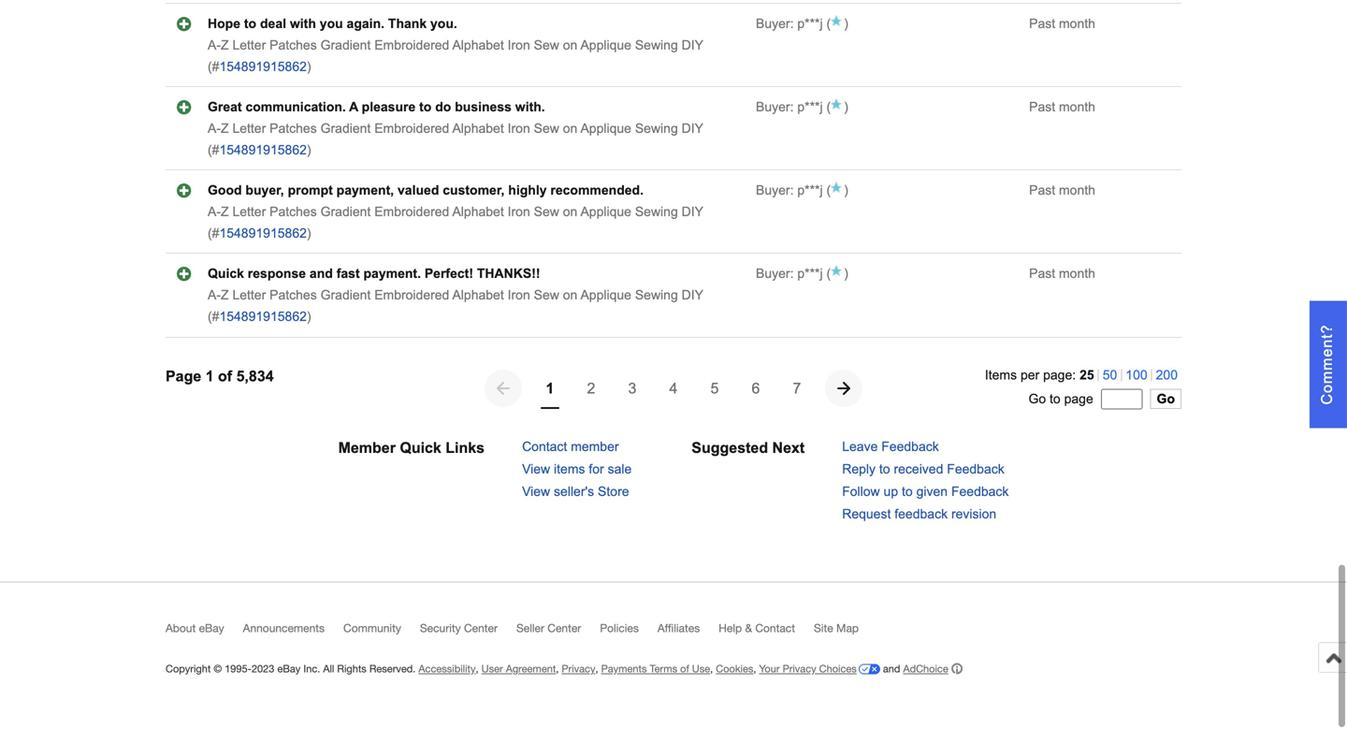 Task type: locate. For each thing, give the bounding box(es) containing it.
1 gradient from the top
[[321, 38, 371, 53]]

154891915862 ) down response
[[219, 310, 311, 324]]

alphabet down perfect!
[[453, 288, 504, 303]]

1 sew from the top
[[534, 38, 560, 53]]

4 patches from the top
[[270, 288, 317, 303]]

2 buyer: p***j from the top
[[756, 100, 823, 114]]

go for go
[[1157, 392, 1176, 406]]

past for recommended.
[[1030, 183, 1056, 198]]

embroidered down pleasure on the top left of page
[[375, 121, 450, 136]]

go down per
[[1029, 392, 1047, 406]]

again.
[[347, 17, 385, 31]]

ebay
[[199, 622, 224, 635], [277, 663, 301, 675]]

z
[[221, 38, 229, 53], [221, 121, 229, 136], [221, 205, 229, 219], [221, 288, 229, 303]]

1 on from the top
[[563, 38, 578, 53]]

(# for good buyer, prompt payment, valued customer, highly recommended.
[[208, 226, 219, 241]]

help & contact
[[719, 622, 796, 635]]

3 a- from the top
[[208, 205, 221, 219]]

154891915862 link up response
[[219, 226, 307, 241]]

month
[[1060, 17, 1096, 31], [1060, 100, 1096, 114], [1060, 183, 1096, 198], [1060, 266, 1096, 281]]

2 center from the left
[[548, 622, 582, 635]]

1 letter from the top
[[233, 38, 266, 53]]

1 vertical spatial feedback
[[947, 462, 1005, 477]]

0 horizontal spatial go
[[1029, 392, 1047, 406]]

letter for to
[[233, 38, 266, 53]]

2 ( from the top
[[823, 100, 831, 114]]

quick left response
[[208, 266, 244, 281]]

feedback left for buyer. element for recommended.
[[756, 183, 823, 198]]

4 a-z letter patches gradient embroidered alphabet iron sew on applique sewing diy (# from the top
[[208, 288, 704, 324]]

seller center link
[[517, 622, 600, 643]]

applique for with.
[[581, 121, 632, 136]]

gradient down hope to deal with you again. thank you.
[[321, 38, 371, 53]]

5 , from the left
[[754, 663, 757, 675]]

past month for recommended.
[[1030, 183, 1096, 198]]

0 vertical spatial quick
[[208, 266, 244, 281]]

gradient down payment,
[[321, 205, 371, 219]]

, left payments
[[596, 663, 599, 675]]

1 vertical spatial of
[[681, 663, 690, 675]]

a- for hope to deal with you again. thank you.
[[208, 38, 221, 53]]

1 vertical spatial ebay
[[277, 663, 301, 675]]

center
[[464, 622, 498, 635], [548, 622, 582, 635]]

customer,
[[443, 183, 505, 198]]

patches down communication.
[[270, 121, 317, 136]]

gradient down fast
[[321, 288, 371, 303]]

accessibility link
[[419, 663, 476, 675]]

4 diy from the top
[[682, 288, 704, 303]]

thank
[[388, 17, 427, 31]]

embroidered down valued
[[375, 205, 450, 219]]

, left your
[[754, 663, 757, 675]]

154891915862 ) for communication.
[[219, 143, 311, 157]]

154891915862 ) up buyer,
[[219, 143, 311, 157]]

154891915862 ) for to
[[219, 60, 311, 74]]

feedback left for buyer. element
[[756, 17, 823, 31], [756, 100, 823, 114], [756, 183, 823, 198], [756, 266, 823, 281]]

seller's
[[554, 485, 595, 499]]

154891915862 up buyer,
[[219, 143, 307, 157]]

0 horizontal spatial privacy
[[562, 663, 596, 675]]

4 month from the top
[[1060, 266, 1096, 281]]

buyer: for you.
[[756, 17, 794, 31]]

3 sewing from the top
[[635, 205, 678, 219]]

alphabet down you.
[[453, 38, 504, 53]]

1 month from the top
[[1060, 17, 1096, 31]]

2 a- from the top
[[208, 121, 221, 136]]

view left seller's
[[522, 485, 551, 499]]

z down the great
[[221, 121, 229, 136]]

4 z from the top
[[221, 288, 229, 303]]

center for security center
[[464, 622, 498, 635]]

3 diy from the top
[[682, 205, 704, 219]]

affiliates
[[658, 622, 700, 635]]

154891915862 ) for buyer,
[[219, 226, 311, 241]]

2 gradient from the top
[[321, 121, 371, 136]]

3 p***j from the top
[[798, 183, 823, 198]]

(# up page 1 of 5,834
[[208, 310, 219, 324]]

3 iron from the top
[[508, 205, 530, 219]]

page 1 of 5,834
[[166, 368, 274, 385]]

0 horizontal spatial contact
[[522, 440, 568, 454]]

page:
[[1044, 368, 1077, 383]]

with.
[[516, 100, 545, 114]]

embroidered for do
[[375, 121, 450, 136]]

0 vertical spatial view
[[522, 462, 551, 477]]

center for seller center
[[548, 622, 582, 635]]

2 154891915862 from the top
[[219, 143, 307, 157]]

sew
[[534, 38, 560, 53], [534, 121, 560, 136], [534, 205, 560, 219], [534, 288, 560, 303]]

main content
[[166, 0, 1348, 552]]

p***j for recommended.
[[798, 183, 823, 198]]

leave
[[843, 440, 878, 454]]

3 gradient from the top
[[321, 205, 371, 219]]

fast
[[337, 266, 360, 281]]

1 154891915862 link from the top
[[219, 60, 307, 74]]

(#
[[208, 60, 219, 74], [208, 143, 219, 157], [208, 226, 219, 241], [208, 310, 219, 324]]

a- for great communication. a pleasure to do business with.
[[208, 121, 221, 136]]

4 embroidered from the top
[[375, 288, 450, 303]]

month for with.
[[1060, 100, 1096, 114]]

past
[[1030, 17, 1056, 31], [1030, 100, 1056, 114], [1030, 183, 1056, 198], [1030, 266, 1056, 281]]

1 horizontal spatial privacy
[[783, 663, 817, 675]]

to left the page
[[1050, 392, 1061, 406]]

1 sewing from the top
[[635, 38, 678, 53]]

quick response and fast payment. perfect! thanks!! element
[[208, 266, 541, 281]]

1 view from the top
[[522, 462, 551, 477]]

iron down thanks!!
[[508, 288, 530, 303]]

a- up page 1 of 5,834
[[208, 288, 221, 303]]

2 iron from the top
[[508, 121, 530, 136]]

contact up items
[[522, 440, 568, 454]]

sew up the with.
[[534, 38, 560, 53]]

reserved.
[[370, 663, 416, 675]]

z for hope
[[221, 38, 229, 53]]

a- down "hope"
[[208, 38, 221, 53]]

2 p***j from the top
[[798, 100, 823, 114]]

(
[[823, 17, 831, 31], [823, 100, 831, 114], [823, 183, 831, 198], [823, 266, 831, 281]]

sewing for with.
[[635, 121, 678, 136]]

go down the 200 button on the bottom
[[1157, 392, 1176, 406]]

use
[[692, 663, 711, 675]]

of
[[218, 368, 232, 385], [681, 663, 690, 675]]

patches down response
[[270, 288, 317, 303]]

3 154891915862 link from the top
[[219, 226, 307, 241]]

alphabet down the customer,
[[453, 205, 504, 219]]

1 right page
[[206, 368, 214, 385]]

a- down good
[[208, 205, 221, 219]]

0 vertical spatial of
[[218, 368, 232, 385]]

154891915862 down deal
[[219, 60, 307, 74]]

4 p***j from the top
[[798, 266, 823, 281]]

contact member link
[[522, 440, 619, 454]]

and left adchoice
[[883, 663, 901, 675]]

adchoice link
[[904, 663, 963, 675]]

3 sew from the top
[[534, 205, 560, 219]]

4 (# from the top
[[208, 310, 219, 324]]

4 gradient from the top
[[321, 288, 371, 303]]

a-z letter patches gradient embroidered alphabet iron sew on applique sewing diy (# for highly
[[208, 205, 704, 241]]

0 horizontal spatial of
[[218, 368, 232, 385]]

3 154891915862 from the top
[[219, 226, 307, 241]]

1 horizontal spatial contact
[[756, 622, 796, 635]]

(# for hope to deal with you again. thank you.
[[208, 60, 219, 74]]

154891915862 link
[[219, 60, 307, 74], [219, 143, 307, 157], [219, 226, 307, 241], [219, 310, 307, 324]]

of left use
[[681, 663, 690, 675]]

1 diy from the top
[[682, 38, 704, 53]]

154891915862 ) down deal
[[219, 60, 311, 74]]

, left cookies link
[[711, 663, 713, 675]]

3 applique from the top
[[581, 205, 632, 219]]

with
[[290, 17, 316, 31]]

0 horizontal spatial ebay
[[199, 622, 224, 635]]

2 sewing from the top
[[635, 121, 678, 136]]

1 (# from the top
[[208, 60, 219, 74]]

2 feedback left for buyer. element from the top
[[756, 100, 823, 114]]

1 vertical spatial contact
[[756, 622, 796, 635]]

3 feedback left for buyer. element from the top
[[756, 183, 823, 198]]

contact right &
[[756, 622, 796, 635]]

3 past month element from the top
[[1030, 183, 1096, 198]]

iron down highly
[[508, 205, 530, 219]]

3 on from the top
[[563, 205, 578, 219]]

(# for quick response and fast payment. perfect! thanks!!
[[208, 310, 219, 324]]

1 z from the top
[[221, 38, 229, 53]]

4 154891915862 link from the top
[[219, 310, 307, 324]]

privacy right your
[[783, 663, 817, 675]]

applique for you.
[[581, 38, 632, 53]]

embroidered down payment.
[[375, 288, 450, 303]]

letter for communication.
[[233, 121, 266, 136]]

154891915862 down response
[[219, 310, 307, 324]]

2 z from the top
[[221, 121, 229, 136]]

1 embroidered from the top
[[375, 38, 450, 53]]

navigation containing 1
[[485, 368, 863, 409]]

4 on from the top
[[563, 288, 578, 303]]

4 154891915862 from the top
[[219, 310, 307, 324]]

2 diy from the top
[[682, 121, 704, 136]]

154891915862 )
[[219, 60, 311, 74], [219, 143, 311, 157], [219, 226, 311, 241], [219, 310, 311, 324]]

communication.
[[246, 100, 346, 114]]

6
[[752, 380, 760, 397]]

contact
[[522, 440, 568, 454], [756, 622, 796, 635]]

1 horizontal spatial 1
[[546, 380, 555, 397]]

a-z letter patches gradient embroidered alphabet iron sew on applique sewing diy (# for business
[[208, 121, 704, 157]]

1 p***j from the top
[[798, 17, 823, 31]]

comment? link
[[1310, 301, 1348, 428]]

2 past month element from the top
[[1030, 100, 1096, 114]]

go
[[1029, 392, 1047, 406], [1157, 392, 1176, 406]]

past month
[[1030, 17, 1096, 31], [1030, 100, 1096, 114], [1030, 183, 1096, 198], [1030, 266, 1096, 281]]

iron for recommended.
[[508, 205, 530, 219]]

2 vertical spatial feedback
[[952, 485, 1009, 499]]

z for good
[[221, 205, 229, 219]]

ebay right about
[[199, 622, 224, 635]]

alphabet down business on the top left of page
[[453, 121, 504, 136]]

1 154891915862 ) from the top
[[219, 60, 311, 74]]

2
[[587, 380, 596, 397]]

member
[[338, 440, 396, 456]]

diy for with.
[[682, 121, 704, 136]]

seller center
[[517, 622, 582, 635]]

3 letter from the top
[[233, 205, 266, 219]]

0 vertical spatial ebay
[[199, 622, 224, 635]]

1 vertical spatial quick
[[400, 440, 442, 456]]

letter down the great
[[233, 121, 266, 136]]

1 past month from the top
[[1030, 17, 1096, 31]]

patches for a
[[270, 121, 317, 136]]

buyer: p***j for with.
[[756, 100, 823, 114]]

buyer: for with.
[[756, 100, 794, 114]]

letter down response
[[233, 288, 266, 303]]

0 vertical spatial contact
[[522, 440, 568, 454]]

3 buyer: from the top
[[756, 183, 794, 198]]

154891915862 link up buyer,
[[219, 143, 307, 157]]

and inside main content
[[310, 266, 333, 281]]

good buyer, prompt payment, valued customer, highly recommended. element
[[208, 183, 644, 198]]

4 past month element from the top
[[1030, 266, 1096, 281]]

1
[[206, 368, 214, 385], [546, 380, 555, 397]]

(# for great communication. a pleasure to do business with.
[[208, 143, 219, 157]]

gradient down a
[[321, 121, 371, 136]]

past month for you.
[[1030, 17, 1096, 31]]

you
[[320, 17, 343, 31]]

letter down deal
[[233, 38, 266, 53]]

4 154891915862 ) from the top
[[219, 310, 311, 324]]

z down "hope"
[[221, 38, 229, 53]]

1 vertical spatial view
[[522, 485, 551, 499]]

1 horizontal spatial go
[[1157, 392, 1176, 406]]

2 month from the top
[[1060, 100, 1096, 114]]

embroidered down "thank"
[[375, 38, 450, 53]]

sew down thanks!!
[[534, 288, 560, 303]]

2 154891915862 link from the top
[[219, 143, 307, 157]]

follow up to given feedback link
[[843, 485, 1009, 499]]

2 past from the top
[[1030, 100, 1056, 114]]

2 past month from the top
[[1030, 100, 1096, 114]]

4 a- from the top
[[208, 288, 221, 303]]

patches down with
[[270, 38, 317, 53]]

7
[[793, 380, 802, 397]]

3 a-z letter patches gradient embroidered alphabet iron sew on applique sewing diy (# from the top
[[208, 205, 704, 241]]

a-z letter patches gradient embroidered alphabet iron sew on applique sewing diy (# down the customer,
[[208, 205, 704, 241]]

pleasure
[[362, 100, 416, 114]]

quick
[[208, 266, 244, 281], [400, 440, 442, 456]]

3 embroidered from the top
[[375, 205, 450, 219]]

about ebay
[[166, 622, 224, 635]]

sew down highly
[[534, 205, 560, 219]]

contact inside contact member view items for sale view seller's store
[[522, 440, 568, 454]]

sale
[[608, 462, 632, 477]]

a
[[349, 100, 358, 114]]

past month element for you.
[[1030, 17, 1096, 31]]

2 sew from the top
[[534, 121, 560, 136]]

a-z letter patches gradient embroidered alphabet iron sew on applique sewing diy (# for thank
[[208, 38, 704, 74]]

1 , from the left
[[476, 663, 479, 675]]

navigation
[[485, 368, 863, 409]]

,
[[476, 663, 479, 675], [556, 663, 559, 675], [596, 663, 599, 675], [711, 663, 713, 675], [754, 663, 757, 675]]

iron
[[508, 38, 530, 53], [508, 121, 530, 136], [508, 205, 530, 219], [508, 288, 530, 303]]

buyer:
[[756, 17, 794, 31], [756, 100, 794, 114], [756, 183, 794, 198], [756, 266, 794, 281]]

154891915862 link for buyer,
[[219, 226, 307, 241]]

1 buyer: p***j from the top
[[756, 17, 823, 31]]

2 view from the top
[[522, 485, 551, 499]]

1 button
[[530, 368, 571, 409]]

1 left 2 at the left of the page
[[546, 380, 555, 397]]

hope
[[208, 17, 241, 31]]

z down good
[[221, 205, 229, 219]]

letter down buyer,
[[233, 205, 266, 219]]

applique for recommended.
[[581, 205, 632, 219]]

a-z letter patches gradient embroidered alphabet iron sew on applique sewing diy (# down you.
[[208, 38, 704, 74]]

1995-
[[225, 663, 252, 675]]

follow
[[843, 485, 880, 499]]

gradient
[[321, 38, 371, 53], [321, 121, 371, 136], [321, 205, 371, 219], [321, 288, 371, 303]]

community
[[344, 622, 401, 635]]

2 patches from the top
[[270, 121, 317, 136]]

z up page 1 of 5,834
[[221, 288, 229, 303]]

buyer: p***j
[[756, 17, 823, 31], [756, 100, 823, 114], [756, 183, 823, 198], [756, 266, 823, 281]]

4 past month from the top
[[1030, 266, 1096, 281]]

p***j
[[798, 17, 823, 31], [798, 100, 823, 114], [798, 183, 823, 198], [798, 266, 823, 281]]

154891915862 for communication.
[[219, 143, 307, 157]]

1 ( from the top
[[823, 17, 831, 31]]

1 patches from the top
[[270, 38, 317, 53]]

3 alphabet from the top
[[453, 205, 504, 219]]

154891915862 ) up response
[[219, 226, 311, 241]]

past month element
[[1030, 17, 1096, 31], [1030, 100, 1096, 114], [1030, 183, 1096, 198], [1030, 266, 1096, 281]]

payments
[[601, 663, 647, 675]]

1 past from the top
[[1030, 17, 1056, 31]]

200 button
[[1152, 368, 1182, 383]]

3 past month from the top
[[1030, 183, 1096, 198]]

sew down the with.
[[534, 121, 560, 136]]

policies link
[[600, 622, 658, 643]]

given
[[917, 485, 948, 499]]

154891915862 for to
[[219, 60, 307, 74]]

center right the security
[[464, 622, 498, 635]]

great communication. a pleasure to do business with. element
[[208, 100, 545, 114]]

154891915862 link down deal
[[219, 60, 307, 74]]

2 154891915862 ) from the top
[[219, 143, 311, 157]]

a-z letter patches gradient embroidered alphabet iron sew on applique sewing diy (# down the do
[[208, 121, 704, 157]]

( for with.
[[823, 100, 831, 114]]

1 horizontal spatial quick
[[400, 440, 442, 456]]

announcements link
[[243, 622, 344, 643]]

3 month from the top
[[1060, 183, 1096, 198]]

next
[[773, 440, 805, 456]]

6 button
[[736, 368, 777, 409]]

4 , from the left
[[711, 663, 713, 675]]

feedback left for buyer. element for with.
[[756, 100, 823, 114]]

p***j for with.
[[798, 100, 823, 114]]

a-z letter patches gradient embroidered alphabet iron sew on applique sewing diy (# for thanks!!
[[208, 288, 704, 324]]

feedback
[[895, 507, 948, 521]]

month for recommended.
[[1060, 183, 1096, 198]]

center right seller
[[548, 622, 582, 635]]

1 a-z letter patches gradient embroidered alphabet iron sew on applique sewing diy (# from the top
[[208, 38, 704, 74]]

3 past from the top
[[1030, 183, 1056, 198]]

0 horizontal spatial and
[[310, 266, 333, 281]]

4 buyer: from the top
[[756, 266, 794, 281]]

1 past month element from the top
[[1030, 17, 1096, 31]]

(# up good
[[208, 143, 219, 157]]

154891915862 up response
[[219, 226, 307, 241]]

2 buyer: from the top
[[756, 100, 794, 114]]

1 horizontal spatial of
[[681, 663, 690, 675]]

2 go from the left
[[1157, 392, 1176, 406]]

, left privacy link
[[556, 663, 559, 675]]

gradient for pleasure
[[321, 121, 371, 136]]

p***j for you.
[[798, 17, 823, 31]]

go to page
[[1029, 392, 1094, 406]]

3 ( from the top
[[823, 183, 831, 198]]

3 154891915862 ) from the top
[[219, 226, 311, 241]]

a-z letter patches gradient embroidered alphabet iron sew on applique sewing diy (# down perfect!
[[208, 288, 704, 324]]

( for recommended.
[[823, 183, 831, 198]]

sewing
[[635, 38, 678, 53], [635, 121, 678, 136], [635, 205, 678, 219], [635, 288, 678, 303]]

, left user
[[476, 663, 479, 675]]

(# down good
[[208, 226, 219, 241]]

a- down the great
[[208, 121, 221, 136]]

perfect!
[[425, 266, 474, 281]]

privacy down seller center link
[[562, 663, 596, 675]]

iron down the with.
[[508, 121, 530, 136]]

payment.
[[364, 266, 421, 281]]

quick left links
[[400, 440, 442, 456]]

1 vertical spatial and
[[883, 663, 901, 675]]

0 vertical spatial and
[[310, 266, 333, 281]]

iron up the with.
[[508, 38, 530, 53]]

0 horizontal spatial center
[[464, 622, 498, 635]]

ebay left the 'inc.'
[[277, 663, 301, 675]]

great
[[208, 100, 242, 114]]

go inside "go" button
[[1157, 392, 1176, 406]]

1 inside 1 "button"
[[546, 380, 555, 397]]

2 letter from the top
[[233, 121, 266, 136]]

154891915862 link down response
[[219, 310, 307, 324]]

0 horizontal spatial quick
[[208, 266, 244, 281]]

4 letter from the top
[[233, 288, 266, 303]]

1 horizontal spatial ebay
[[277, 663, 301, 675]]

1 a- from the top
[[208, 38, 221, 53]]

2 applique from the top
[[581, 121, 632, 136]]

patches down prompt
[[270, 205, 317, 219]]

(# up the great
[[208, 60, 219, 74]]

of left 5,834
[[218, 368, 232, 385]]

view
[[522, 462, 551, 477], [522, 485, 551, 499]]

view left items
[[522, 462, 551, 477]]

and left fast
[[310, 266, 333, 281]]

1 horizontal spatial center
[[548, 622, 582, 635]]

embroidered for perfect!
[[375, 288, 450, 303]]



Task type: vqa. For each thing, say whether or not it's contained in the screenshot.
User Agreement link
yes



Task type: describe. For each thing, give the bounding box(es) containing it.
buyer: for recommended.
[[756, 183, 794, 198]]

a- for quick response and fast payment. perfect! thanks!!
[[208, 288, 221, 303]]

month for you.
[[1060, 17, 1096, 31]]

user
[[482, 663, 503, 675]]

security center link
[[420, 622, 517, 643]]

view items for sale link
[[522, 462, 632, 477]]

0 horizontal spatial 1
[[206, 368, 214, 385]]

map
[[837, 622, 859, 635]]

embroidered for customer,
[[375, 205, 450, 219]]

to left the do
[[419, 100, 432, 114]]

2023
[[252, 663, 275, 675]]

received
[[894, 462, 944, 477]]

2 , from the left
[[556, 663, 559, 675]]

50 button
[[1099, 368, 1122, 383]]

gradient for payment,
[[321, 205, 371, 219]]

on for with.
[[563, 121, 578, 136]]

on for recommended.
[[563, 205, 578, 219]]

sew for with.
[[534, 121, 560, 136]]

adchoice
[[904, 663, 949, 675]]

100 button
[[1122, 368, 1152, 383]]

154891915862 link for response
[[219, 310, 307, 324]]

patches for and
[[270, 288, 317, 303]]

154891915862 link for communication.
[[219, 143, 307, 157]]

to left deal
[[244, 17, 257, 31]]

items
[[985, 368, 1018, 383]]

main content containing page 1 of 5,834
[[166, 0, 1348, 552]]

page
[[166, 368, 201, 385]]

on for you.
[[563, 38, 578, 53]]

business
[[455, 100, 512, 114]]

deal
[[260, 17, 286, 31]]

letter for buyer,
[[233, 205, 266, 219]]

accessibility
[[419, 663, 476, 675]]

25
[[1080, 368, 1095, 383]]

5
[[711, 380, 719, 397]]

5,834
[[236, 368, 274, 385]]

iron for with.
[[508, 121, 530, 136]]

do
[[435, 100, 451, 114]]

z for quick
[[221, 288, 229, 303]]

5 button
[[695, 368, 736, 409]]

terms
[[650, 663, 678, 675]]

navigation inside main content
[[485, 368, 863, 409]]

rights
[[337, 663, 367, 675]]

payments terms of use link
[[601, 663, 711, 675]]

z for great
[[221, 121, 229, 136]]

revision
[[952, 507, 997, 521]]

security
[[420, 622, 461, 635]]

leave feedback reply to received feedback follow up to given feedback request feedback revision
[[843, 440, 1009, 521]]

up
[[884, 485, 899, 499]]

community link
[[344, 622, 420, 643]]

4 feedback left for buyer. element from the top
[[756, 266, 823, 281]]

1 privacy from the left
[[562, 663, 596, 675]]

site map
[[814, 622, 859, 635]]

past month for with.
[[1030, 100, 1096, 114]]

4 sewing from the top
[[635, 288, 678, 303]]

gradient for fast
[[321, 288, 371, 303]]

alphabet for business
[[453, 121, 504, 136]]

buyer: p***j for recommended.
[[756, 183, 823, 198]]

you.
[[431, 17, 458, 31]]

security center
[[420, 622, 498, 635]]

sew for recommended.
[[534, 205, 560, 219]]

4
[[670, 380, 678, 397]]

user agreement link
[[482, 663, 556, 675]]

sewing for recommended.
[[635, 205, 678, 219]]

links
[[446, 440, 485, 456]]

hope to deal with you again. thank you. element
[[208, 17, 458, 31]]

response
[[248, 266, 306, 281]]

diy for recommended.
[[682, 205, 704, 219]]

3 , from the left
[[596, 663, 599, 675]]

past month element for with.
[[1030, 100, 1096, 114]]

4 past from the top
[[1030, 266, 1056, 281]]

past for you.
[[1030, 17, 1056, 31]]

site
[[814, 622, 834, 635]]

go for go to page
[[1029, 392, 1047, 406]]

iron for you.
[[508, 38, 530, 53]]

sewing for you.
[[635, 38, 678, 53]]

patches for prompt
[[270, 205, 317, 219]]

about
[[166, 622, 196, 635]]

items per page: 25 50 100 200
[[985, 368, 1178, 383]]

7 button
[[777, 368, 818, 409]]

of inside main content
[[218, 368, 232, 385]]

quick response and fast payment. perfect! thanks!!
[[208, 266, 541, 281]]

alphabet for thank
[[453, 38, 504, 53]]

4 buyer: p***j from the top
[[756, 266, 823, 281]]

privacy link
[[562, 663, 596, 675]]

4 iron from the top
[[508, 288, 530, 303]]

request feedback revision link
[[843, 507, 997, 521]]

4 applique from the top
[[581, 288, 632, 303]]

2 privacy from the left
[[783, 663, 817, 675]]

payment,
[[337, 183, 394, 198]]

200
[[1157, 368, 1178, 383]]

3 button
[[612, 368, 653, 409]]

25 button
[[1077, 368, 1099, 383]]

request
[[843, 507, 891, 521]]

diy for you.
[[682, 38, 704, 53]]

letter for response
[[233, 288, 266, 303]]

buyer,
[[246, 183, 284, 198]]

154891915862 for response
[[219, 310, 307, 324]]

good buyer, prompt payment, valued customer, highly recommended.
[[208, 183, 644, 198]]

feedback left for buyer. element for you.
[[756, 17, 823, 31]]

past month element for recommended.
[[1030, 183, 1096, 198]]

store
[[598, 485, 629, 499]]

0 vertical spatial feedback
[[882, 440, 940, 454]]

recommended.
[[551, 183, 644, 198]]

leave feedback link
[[843, 440, 940, 454]]

50
[[1103, 368, 1118, 383]]

suggested
[[692, 440, 769, 456]]

1 horizontal spatial and
[[883, 663, 901, 675]]

page
[[1065, 392, 1094, 406]]

to down leave feedback 'link'
[[880, 462, 891, 477]]

cookies link
[[716, 663, 754, 675]]

affiliates link
[[658, 622, 719, 643]]

a- for good buyer, prompt payment, valued customer, highly recommended.
[[208, 205, 221, 219]]

4 ( from the top
[[823, 266, 831, 281]]

past for with.
[[1030, 100, 1056, 114]]

&
[[745, 622, 753, 635]]

help
[[719, 622, 742, 635]]

embroidered for again.
[[375, 38, 450, 53]]

view seller's store link
[[522, 485, 629, 499]]

to right up
[[902, 485, 913, 499]]

items
[[554, 462, 585, 477]]

2 button
[[571, 368, 612, 409]]

seller
[[517, 622, 545, 635]]

per
[[1021, 368, 1040, 383]]

sew for you.
[[534, 38, 560, 53]]

4 sew from the top
[[534, 288, 560, 303]]

help & contact link
[[719, 622, 814, 643]]

your
[[760, 663, 780, 675]]

buyer: p***j for you.
[[756, 17, 823, 31]]

patches for deal
[[270, 38, 317, 53]]

154891915862 for buyer,
[[219, 226, 307, 241]]

( for you.
[[823, 17, 831, 31]]

alphabet for highly
[[453, 205, 504, 219]]

copyright
[[166, 663, 211, 675]]

3
[[629, 380, 637, 397]]

154891915862 ) for response
[[219, 310, 311, 324]]

member quick links
[[338, 440, 485, 456]]

154891915862 link for to
[[219, 60, 307, 74]]

go button
[[1151, 389, 1182, 409]]

gradient for with
[[321, 38, 371, 53]]

great communication. a pleasure to do business with.
[[208, 100, 545, 114]]

policies
[[600, 622, 639, 635]]

copyright © 1995-2023 ebay inc. all rights reserved. accessibility , user agreement , privacy , payments terms of use , cookies , your privacy choices
[[166, 663, 857, 675]]

reply
[[843, 462, 876, 477]]

alphabet for thanks!!
[[453, 288, 504, 303]]

choices
[[820, 663, 857, 675]]

highly
[[509, 183, 547, 198]]



